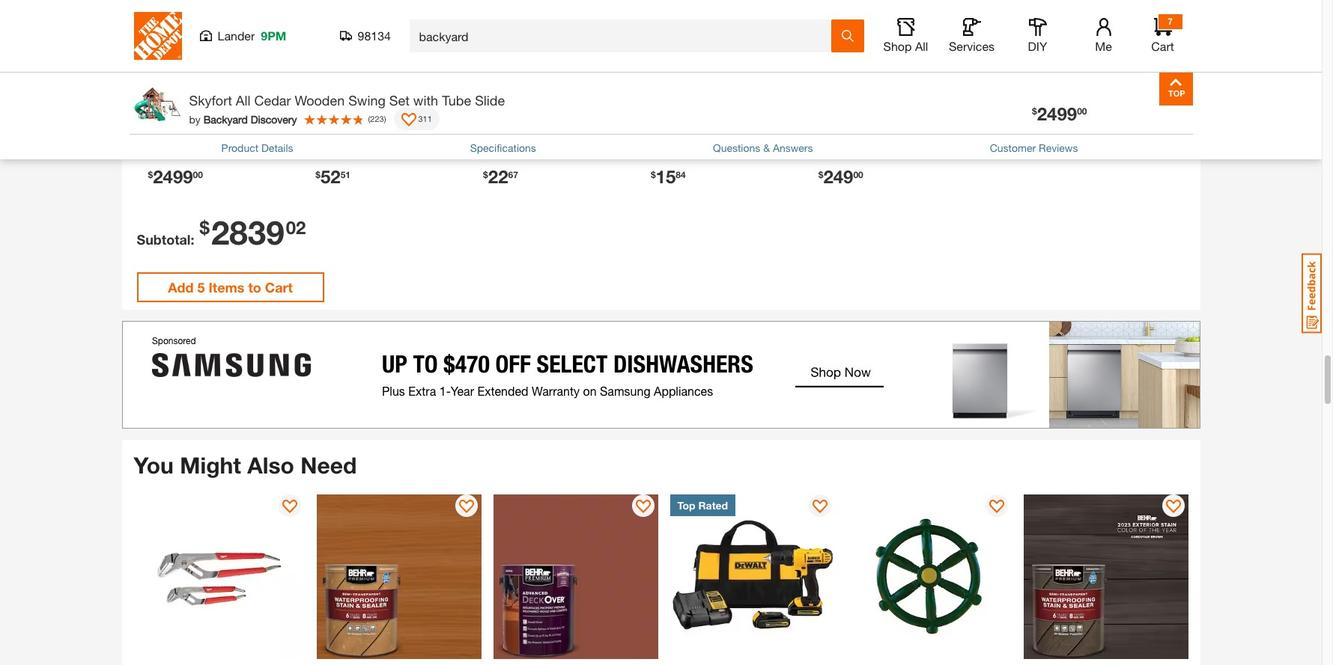 Task type: locate. For each thing, give the bounding box(es) containing it.
swing- inside swing-n-slide playsets green nest swing
[[312, 91, 347, 104]]

1 gal. #st-104 cordovan brown semi-transparent waterproofing exterior wood stain and sealer image
[[1024, 495, 1189, 660]]

1 vertical spatial wooden
[[815, 121, 854, 134]]

$ left 67
[[483, 169, 488, 180]]

swing-
[[312, 91, 347, 104], [480, 91, 514, 104]]

$ inside 1 / 5 group
[[148, 169, 153, 180]]

specifications
[[470, 141, 536, 154]]

1 vertical spatial 2499
[[153, 166, 193, 187]]

all for shop
[[915, 39, 929, 53]]

00 inside 1 / 5 group
[[193, 169, 203, 180]]

$ 2499 00 up reviews
[[1032, 103, 1087, 124]]

$ 15 84
[[651, 166, 686, 187]]

slide up ground
[[527, 91, 551, 104]]

What can we help you find today? search field
[[419, 20, 830, 52]]

1 vertical spatial cart
[[265, 279, 293, 296]]

customer reviews button
[[990, 140, 1078, 156], [990, 140, 1078, 156]]

anchors
[[564, 106, 603, 118]]

98134 button
[[340, 28, 391, 43]]

1 horizontal spatial playsets
[[554, 91, 596, 104]]

+ inside 2 / 5 group
[[448, 1, 465, 33]]

0 horizontal spatial display image
[[282, 501, 297, 516]]

with
[[413, 92, 438, 109], [908, 121, 927, 134]]

1 horizontal spatial wooden
[[815, 121, 854, 134]]

2499 down by
[[153, 166, 193, 187]]

0 vertical spatial wooden
[[295, 92, 345, 109]]

2 n- from the left
[[514, 91, 527, 104]]

$ right subtotal:
[[200, 217, 210, 238]]

lander 9pm
[[218, 28, 286, 43]]

playsets inside swing-n-slide playsets green nest swing
[[386, 91, 429, 104]]

slide
[[359, 91, 384, 104], [527, 91, 551, 104], [475, 92, 505, 109]]

) inside 4 / 5 "group"
[[721, 137, 723, 147]]

$ left 84
[[651, 169, 656, 180]]

$ down kitchen
[[819, 169, 824, 180]]

$ 22 67
[[483, 166, 518, 187]]

kitchen
[[815, 137, 850, 150]]

0 vertical spatial ships wheel image
[[640, 0, 784, 81]]

1 horizontal spatial with
[[908, 121, 927, 134]]

+ inside 4 / 5 "group"
[[784, 1, 800, 33]]

with down outdoor
[[908, 121, 927, 134]]

set
[[389, 92, 410, 109]]

1 swing- from the left
[[312, 91, 347, 104]]

slide inside swing-n-slide playsets anchor-it ground anchors kit
[[527, 91, 551, 104]]

2 playsets from the left
[[554, 91, 596, 104]]

feedback link image
[[1302, 253, 1322, 334]]

(
[[368, 114, 370, 123], [709, 137, 711, 147]]

specifications button
[[470, 140, 536, 156], [470, 140, 536, 156]]

0 vertical spatial )
[[384, 114, 386, 123]]

0 horizontal spatial 2499
[[153, 166, 193, 187]]

answers
[[773, 141, 813, 154]]

add 5 items to cart
[[168, 279, 293, 296]]

cart right to
[[265, 279, 293, 296]]

skyfort
[[189, 92, 232, 109]]

1 n- from the left
[[347, 91, 359, 104]]

green
[[312, 106, 340, 118]]

1 horizontal spatial n-
[[514, 91, 527, 104]]

wooden inside sweetwater outdoor wooden playhouse with kitchen
[[815, 121, 854, 134]]

0 horizontal spatial cart
[[265, 279, 293, 296]]

0 horizontal spatial all
[[236, 92, 251, 109]]

$ inside subtotal: $ 2839 02
[[200, 217, 210, 238]]

2 horizontal spatial 00
[[1077, 106, 1087, 117]]

wooden up kitchen
[[815, 121, 854, 134]]

3 + from the left
[[616, 1, 632, 33]]

2499
[[1037, 103, 1077, 124], [153, 166, 193, 187]]

skyfort all cedar wooden swing set with tube slide
[[189, 92, 505, 109]]

1 horizontal spatial display image
[[459, 501, 474, 516]]

swing- inside swing-n-slide playsets anchor-it ground anchors kit
[[480, 91, 514, 104]]

0 horizontal spatial (
[[368, 114, 370, 123]]

00 up reviews
[[1077, 106, 1087, 117]]

display image
[[282, 501, 297, 516], [459, 501, 474, 516], [989, 501, 1004, 516]]

n- for 52
[[347, 91, 359, 104]]

0 horizontal spatial slide
[[359, 91, 384, 104]]

cart 7
[[1152, 16, 1174, 53]]

0 vertical spatial all
[[915, 39, 929, 53]]

sweetwater outdoor wooden playhouse with kitchen
[[815, 106, 927, 150]]

playsets up 311 dropdown button
[[386, 91, 429, 104]]

$ left 51 at the left of the page
[[316, 169, 321, 180]]

2499 inside 1 / 5 group
[[153, 166, 193, 187]]

0 horizontal spatial ships wheel image
[[640, 0, 784, 81]]

2 swing- from the left
[[480, 91, 514, 104]]

you
[[134, 452, 174, 479]]

n- inside swing-n-slide playsets green nest swing
[[347, 91, 359, 104]]

4 / 5 group
[[640, 0, 800, 209]]

0 horizontal spatial 00
[[193, 169, 203, 180]]

1 playsets from the left
[[386, 91, 429, 104]]

0 horizontal spatial with
[[413, 92, 438, 109]]

swing- up "anchor-"
[[480, 91, 514, 104]]

swing-n-slide playsets anchor-it ground anchors kit
[[480, 91, 603, 134]]

swing-n-slide playsets green nest swing
[[312, 91, 429, 118]]

kit
[[480, 121, 492, 134]]

subtotal: $ 2839 02
[[137, 213, 306, 252]]

1 vertical spatial )
[[721, 137, 723, 147]]

1 vertical spatial $ 2499 00
[[148, 166, 203, 187]]

wooden right cedar
[[295, 92, 345, 109]]

ground
[[526, 106, 561, 118]]

n- up the it
[[514, 91, 527, 104]]

( for 43
[[709, 137, 711, 147]]

5
[[197, 279, 205, 296]]

slide up ( 223 )
[[359, 91, 384, 104]]

$ up subtotal:
[[148, 169, 153, 180]]

0 horizontal spatial n-
[[347, 91, 359, 104]]

1 display image from the left
[[282, 501, 297, 516]]

$ 2499 00 down by
[[148, 166, 203, 187]]

+ inside 3 / 5 group
[[616, 1, 632, 33]]

$ 52 51
[[316, 166, 351, 187]]

1 horizontal spatial all
[[915, 39, 929, 53]]

1 + from the left
[[281, 1, 297, 33]]

0 horizontal spatial )
[[384, 114, 386, 123]]

swing- up green
[[312, 91, 347, 104]]

0 vertical spatial 2499
[[1037, 103, 1077, 124]]

all up by backyard discovery at the top
[[236, 92, 251, 109]]

1 horizontal spatial (
[[709, 137, 711, 147]]

lander
[[218, 28, 255, 43]]

reviews
[[1039, 141, 1078, 154]]

2 horizontal spatial display image
[[989, 501, 1004, 516]]

questions & answers
[[713, 141, 813, 154]]

1 horizontal spatial swing-
[[480, 91, 514, 104]]

00 down sweetwater outdoor wooden playhouse with kitchen
[[854, 169, 864, 180]]

product image image
[[133, 79, 182, 128]]

1 vertical spatial all
[[236, 92, 251, 109]]

shop all button
[[882, 18, 930, 54]]

ships wheel image inside 4 / 5 "group"
[[640, 0, 784, 81]]

with up "311"
[[413, 92, 438, 109]]

playsets inside swing-n-slide playsets anchor-it ground anchors kit
[[554, 91, 596, 104]]

playsets up anchors
[[554, 91, 596, 104]]

2 horizontal spatial slide
[[527, 91, 551, 104]]

1 horizontal spatial 2499
[[1037, 103, 1077, 124]]

1 horizontal spatial $ 2499 00
[[1032, 103, 1087, 124]]

1 horizontal spatial )
[[721, 137, 723, 147]]

n- up nest
[[347, 91, 359, 104]]

02
[[286, 217, 306, 238]]

need
[[301, 452, 357, 479]]

7
[[1168, 16, 1173, 27]]

1 horizontal spatial cart
[[1152, 39, 1174, 53]]

52
[[321, 166, 341, 187]]

playsets for 52
[[386, 91, 429, 104]]

green nest swing image
[[304, 0, 448, 81]]

$ 2499 00
[[1032, 103, 1087, 124], [148, 166, 203, 187]]

( left questions
[[709, 137, 711, 147]]

ships wheel image
[[640, 0, 784, 81], [847, 495, 1012, 660]]

1 horizontal spatial 00
[[854, 169, 864, 180]]

all inside button
[[915, 39, 929, 53]]

anchor-it ground anchors kit image
[[472, 0, 616, 81]]

0 horizontal spatial $ 2499 00
[[148, 166, 203, 187]]

2 + from the left
[[448, 1, 465, 33]]

sweetwater outdoor wooden playhouse with kitchen link
[[815, 92, 944, 150]]

slide for 22
[[527, 91, 551, 104]]

slide up kit
[[475, 92, 505, 109]]

( inside 4 / 5 "group"
[[709, 137, 711, 147]]

3 display image from the left
[[989, 501, 1004, 516]]

display image
[[401, 113, 416, 128], [636, 501, 651, 516], [812, 501, 827, 516], [1166, 501, 1181, 516]]

swing
[[348, 92, 386, 109], [368, 106, 397, 118]]

$
[[1032, 106, 1037, 117], [148, 169, 153, 180], [316, 169, 321, 180], [483, 169, 488, 180], [651, 169, 656, 180], [819, 169, 824, 180], [200, 217, 210, 238]]

diy button
[[1014, 18, 1062, 54]]

) for ( 223 )
[[384, 114, 386, 123]]

outdoor
[[873, 106, 912, 118]]

0 horizontal spatial wooden
[[295, 92, 345, 109]]

00
[[1077, 106, 1087, 117], [193, 169, 203, 180], [854, 169, 864, 180]]

slide inside swing-n-slide playsets green nest swing
[[359, 91, 384, 104]]

n- inside swing-n-slide playsets anchor-it ground anchors kit
[[514, 91, 527, 104]]

311 button
[[394, 108, 440, 130]]

me button
[[1080, 18, 1128, 54]]

0 vertical spatial (
[[368, 114, 370, 123]]

product details button
[[221, 140, 293, 156], [221, 140, 293, 156]]

wooden
[[295, 92, 345, 109], [815, 121, 854, 134]]

shop
[[884, 39, 912, 53]]

1 vertical spatial with
[[908, 121, 927, 134]]

questions
[[713, 141, 761, 154]]

51
[[341, 169, 351, 180]]

all right shop at the top of page
[[915, 39, 929, 53]]

diy
[[1028, 39, 1048, 53]]

( right nest
[[368, 114, 370, 123]]

)
[[384, 114, 386, 123], [721, 137, 723, 147]]

cart down 7
[[1152, 39, 1174, 53]]

n-
[[347, 91, 359, 104], [514, 91, 527, 104]]

cart
[[1152, 39, 1174, 53], [265, 279, 293, 296]]

0 horizontal spatial playsets
[[386, 91, 429, 104]]

playsets
[[386, 91, 429, 104], [554, 91, 596, 104]]

15
[[656, 166, 676, 187]]

0 vertical spatial cart
[[1152, 39, 1174, 53]]

6 in. and 10 in. straight-jaw pliers set (2-piece) image
[[140, 495, 305, 660]]

4 + from the left
[[784, 1, 800, 33]]

display image for 6 in. and 10 in. straight-jaw pliers set (2-piece) image at bottom
[[282, 501, 297, 516]]

+
[[281, 1, 297, 33], [448, 1, 465, 33], [616, 1, 632, 33], [784, 1, 800, 33]]

00 down by
[[193, 169, 203, 180]]

0 horizontal spatial swing-
[[312, 91, 347, 104]]

subtotal:
[[137, 231, 194, 248]]

all
[[915, 39, 929, 53], [236, 92, 251, 109]]

1 vertical spatial (
[[709, 137, 711, 147]]

playsets for 22
[[554, 91, 596, 104]]

1 vertical spatial ships wheel image
[[847, 495, 1012, 660]]

2 display image from the left
[[459, 501, 474, 516]]

2499 up reviews
[[1037, 103, 1077, 124]]

311
[[418, 114, 432, 123]]



Task type: vqa. For each thing, say whether or not it's contained in the screenshot.
'Learn More'
no



Task type: describe. For each thing, give the bounding box(es) containing it.
customer
[[990, 141, 1036, 154]]

top
[[678, 500, 696, 513]]

+ for anchor-it ground anchors kit
[[616, 1, 632, 33]]

$ 2499 00 inside 1 / 5 group
[[148, 166, 203, 187]]

the home depot logo image
[[134, 12, 182, 60]]

2 / 5 group
[[304, 0, 465, 209]]

all for skyfort
[[236, 92, 251, 109]]

sweetwater
[[815, 106, 870, 118]]

playhouse
[[857, 121, 905, 134]]

swing- for 52
[[312, 91, 347, 104]]

services
[[949, 39, 995, 53]]

swing inside swing-n-slide playsets green nest swing
[[368, 106, 397, 118]]

customer reviews
[[990, 141, 1078, 154]]

it
[[517, 106, 523, 118]]

rated
[[699, 500, 728, 513]]

swing- for 22
[[480, 91, 514, 104]]

n- for 22
[[514, 91, 527, 104]]

+ inside 1 / 5 group
[[281, 1, 297, 33]]

$ inside $ 22 67
[[483, 169, 488, 180]]

20v max cordless 1/2 in. drill/driver, (2) 20v 1.3ah batteries, charger and bag image
[[670, 495, 835, 660]]

1 gal. #sc-330 redwood smooth solid color exterior wood and concrete coating image
[[493, 495, 658, 660]]

0 vertical spatial $ 2499 00
[[1032, 103, 1087, 124]]

you might also need
[[134, 452, 357, 479]]

67
[[508, 169, 518, 180]]

by backyard discovery
[[189, 113, 297, 125]]

84
[[676, 169, 686, 180]]

top rated
[[678, 500, 728, 513]]

$ up customer reviews
[[1032, 106, 1037, 117]]

( 223 )
[[368, 114, 386, 123]]

98134
[[358, 28, 391, 43]]

$ inside "$ 52 51"
[[316, 169, 321, 180]]

top button
[[1159, 72, 1193, 106]]

22
[[488, 166, 508, 187]]

by
[[189, 113, 201, 125]]

1 horizontal spatial ships wheel image
[[847, 495, 1012, 660]]

me
[[1095, 39, 1112, 53]]

$ inside $ 249 00
[[819, 169, 824, 180]]

( for 223
[[368, 114, 370, 123]]

product
[[221, 141, 259, 154]]

nest
[[343, 106, 365, 118]]

&
[[764, 141, 770, 154]]

$ 249 00
[[819, 166, 864, 187]]

2839
[[211, 213, 284, 252]]

3 / 5 group
[[472, 0, 632, 209]]

9pm
[[261, 28, 286, 43]]

backyard
[[204, 113, 248, 125]]

items
[[209, 279, 245, 296]]

+ for green nest swing
[[448, 1, 465, 33]]

1 gal. #st-533 cedar naturaltone semi-transparent waterproofing exterior wood stain and sealer image
[[317, 495, 481, 660]]

product details
[[221, 141, 293, 154]]

discovery
[[251, 113, 297, 125]]

to
[[248, 279, 261, 296]]

) for ( 43 )
[[721, 137, 723, 147]]

cedar
[[254, 92, 291, 109]]

sweetwater outdoor wooden playhouse with kitchen image
[[807, 0, 951, 81]]

1 / 5 group
[[137, 0, 297, 209]]

details
[[261, 141, 293, 154]]

249
[[824, 166, 854, 187]]

add 5 items to cart button
[[137, 273, 324, 303]]

anchor-
[[480, 106, 517, 118]]

$ inside $ 15 84
[[651, 169, 656, 180]]

shop all
[[884, 39, 929, 53]]

display image inside 311 dropdown button
[[401, 113, 416, 128]]

display image for 1 gal. #st-533 cedar naturaltone semi-transparent waterproofing exterior wood stain and sealer 'image'
[[459, 501, 474, 516]]

43
[[711, 137, 721, 147]]

tube
[[442, 92, 471, 109]]

might
[[180, 452, 241, 479]]

( 43 )
[[709, 137, 723, 147]]

0 vertical spatial with
[[413, 92, 438, 109]]

cart inside button
[[265, 279, 293, 296]]

slide for 52
[[359, 91, 384, 104]]

services button
[[948, 18, 996, 54]]

add
[[168, 279, 194, 296]]

223
[[370, 114, 384, 123]]

+ for (
[[784, 1, 800, 33]]

with inside sweetwater outdoor wooden playhouse with kitchen
[[908, 121, 927, 134]]

00 inside $ 249 00
[[854, 169, 864, 180]]

also
[[247, 452, 294, 479]]

1 horizontal spatial slide
[[475, 92, 505, 109]]



